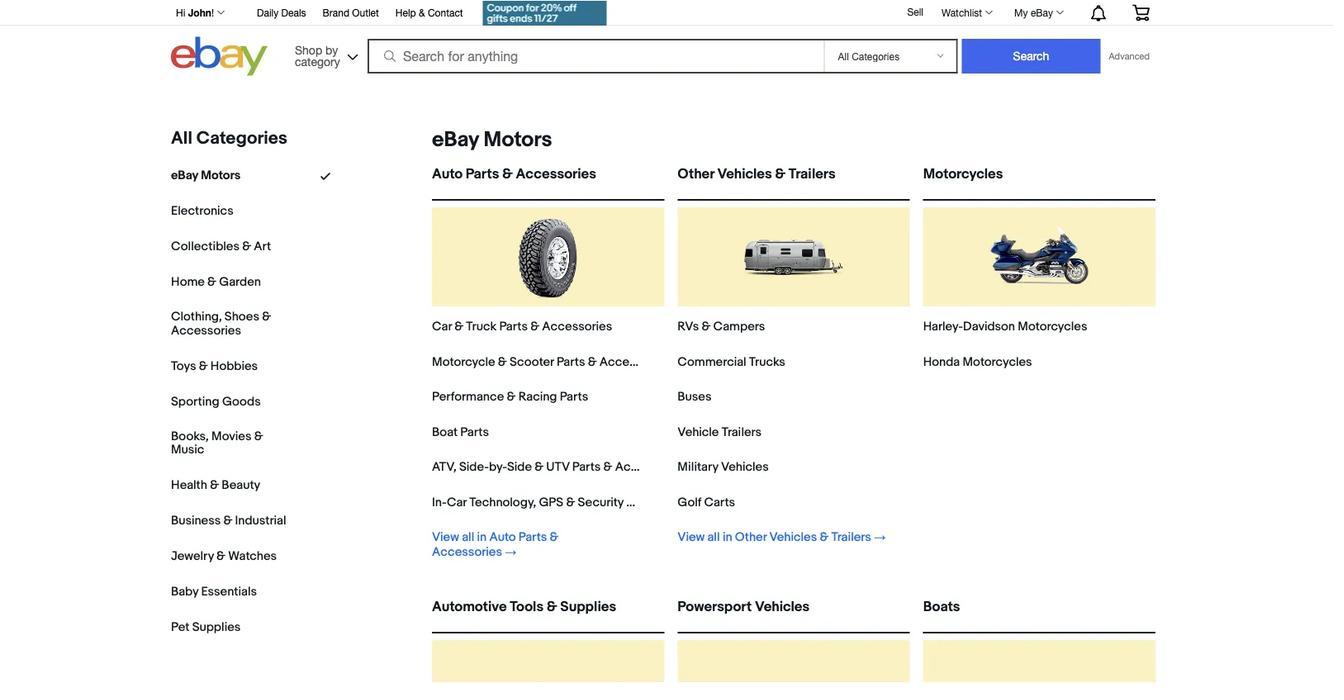 Task type: describe. For each thing, give the bounding box(es) containing it.
military
[[678, 460, 719, 475]]

brand outlet link
[[323, 4, 379, 22]]

pet
[[171, 620, 190, 635]]

golf carts
[[678, 495, 736, 510]]

1 vertical spatial trailers
[[722, 425, 762, 440]]

vehicle trailers
[[678, 425, 762, 440]]

motorcycles link
[[924, 165, 1156, 196]]

atv,
[[432, 460, 457, 475]]

by-
[[489, 460, 507, 475]]

atv, side-by-side & utv parts & accessories
[[432, 460, 686, 475]]

0 vertical spatial supplies
[[561, 598, 617, 616]]

garden
[[219, 274, 261, 289]]

car & truck parts & accessories
[[432, 319, 613, 334]]

hi
[[176, 7, 185, 18]]

deals
[[281, 7, 306, 18]]

rvs
[[678, 319, 699, 334]]

other vehicles & trailers image
[[745, 207, 844, 307]]

help & contact
[[396, 7, 463, 18]]

health
[[171, 478, 207, 493]]

& inside view all in auto parts & accessories
[[550, 530, 559, 545]]

books, movies & music
[[171, 429, 263, 458]]

vehicles for other
[[718, 165, 772, 183]]

1 vertical spatial supplies
[[192, 620, 241, 635]]

baby essentials link
[[171, 585, 257, 600]]

honda
[[924, 355, 960, 369]]

outlet
[[352, 7, 379, 18]]

my ebay link
[[1006, 2, 1072, 22]]

in-car technology, gps & security devices link
[[432, 495, 672, 510]]

other vehicles & trailers
[[678, 165, 836, 183]]

contact
[[428, 7, 463, 18]]

health & beauty link
[[171, 478, 260, 493]]

health & beauty
[[171, 478, 260, 493]]

in for parts
[[477, 530, 487, 545]]

motorcycle & scooter parts & accessories link
[[432, 355, 670, 369]]

racing
[[519, 390, 557, 405]]

collectibles & art
[[171, 239, 271, 254]]

electronics link
[[171, 203, 234, 218]]

business & industrial link
[[171, 514, 286, 529]]

0 vertical spatial ebay motors link
[[426, 127, 552, 153]]

tools
[[510, 598, 544, 616]]

categories
[[197, 127, 288, 149]]

commercial trucks link
[[678, 355, 786, 369]]

car & truck parts & accessories link
[[432, 319, 613, 334]]

toys & hobbies
[[171, 359, 258, 373]]

rvs & campers link
[[678, 319, 766, 334]]

!
[[211, 7, 214, 18]]

art
[[254, 239, 271, 254]]

auto inside view all in auto parts & accessories
[[490, 530, 516, 545]]

1 vertical spatial ebay motors link
[[171, 168, 241, 183]]

performance & racing parts link
[[432, 390, 589, 405]]

clothing, shoes & accessories
[[171, 309, 271, 338]]

daily deals link
[[257, 4, 306, 22]]

motorcycles image
[[990, 207, 1090, 307]]

davidson
[[964, 319, 1016, 334]]

commercial
[[678, 355, 747, 369]]

utv
[[547, 460, 570, 475]]

vehicles for military
[[721, 460, 769, 475]]

your shopping cart image
[[1132, 4, 1151, 21]]

vehicle trailers link
[[678, 425, 762, 440]]

sell link
[[900, 6, 931, 17]]

atv, side-by-side & utv parts & accessories link
[[432, 460, 686, 475]]

auto parts & accessories link
[[432, 165, 665, 196]]

0 horizontal spatial ebay motors
[[171, 168, 241, 183]]

view all in other vehicles & trailers link
[[678, 530, 886, 545]]

books,
[[171, 429, 209, 444]]

0 vertical spatial other
[[678, 165, 715, 183]]

industrial
[[235, 514, 286, 529]]

boat
[[432, 425, 458, 440]]

collectibles
[[171, 239, 240, 254]]

1 horizontal spatial motors
[[484, 127, 552, 153]]

carts
[[704, 495, 736, 510]]

watchlist link
[[933, 2, 1001, 22]]

boats link
[[924, 598, 1156, 629]]

electronics
[[171, 203, 234, 218]]

shop
[[295, 43, 322, 57]]

& inside account navigation
[[419, 7, 425, 18]]

vehicle
[[678, 425, 719, 440]]

get an extra 20% off image
[[483, 1, 607, 26]]

toys
[[171, 359, 196, 373]]

golf
[[678, 495, 702, 510]]

performance & racing parts
[[432, 390, 589, 405]]

scooter
[[510, 355, 554, 369]]

auto parts & accessories image
[[499, 207, 598, 307]]

honda motorcycles
[[924, 355, 1033, 369]]

automotive tools & supplies
[[432, 598, 617, 616]]

motorcycle
[[432, 355, 496, 369]]

shop by category button
[[288, 37, 362, 72]]

auto parts & accessories
[[432, 165, 597, 183]]

1 vertical spatial ebay
[[432, 127, 479, 153]]

sporting
[[171, 394, 220, 409]]

my ebay
[[1015, 7, 1054, 18]]

business
[[171, 514, 221, 529]]

accessories inside clothing, shoes & accessories
[[171, 323, 241, 338]]

honda motorcycles link
[[924, 355, 1033, 369]]

pet supplies
[[171, 620, 241, 635]]

sporting goods link
[[171, 394, 261, 409]]



Task type: vqa. For each thing, say whether or not it's contained in the screenshot.
your
no



Task type: locate. For each thing, give the bounding box(es) containing it.
ebay motors link
[[426, 127, 552, 153], [171, 168, 241, 183]]

0 horizontal spatial in
[[477, 530, 487, 545]]

daily deals
[[257, 7, 306, 18]]

0 vertical spatial trailers
[[789, 165, 836, 183]]

buses link
[[678, 390, 712, 405]]

home
[[171, 274, 205, 289]]

shoes
[[225, 309, 259, 324]]

sporting goods
[[171, 394, 261, 409]]

supplies
[[561, 598, 617, 616], [192, 620, 241, 635]]

gps
[[539, 495, 564, 510]]

all
[[171, 127, 193, 149]]

advanced
[[1110, 51, 1150, 62]]

view all in auto parts & accessories link
[[432, 530, 641, 560]]

in inside view all in auto parts & accessories
[[477, 530, 487, 545]]

performance
[[432, 390, 504, 405]]

None submit
[[962, 39, 1101, 74]]

1 all from the left
[[462, 530, 475, 545]]

trucks
[[749, 355, 786, 369]]

all
[[462, 530, 475, 545], [708, 530, 720, 545]]

in down carts
[[723, 530, 733, 545]]

trailers
[[789, 165, 836, 183], [722, 425, 762, 440], [832, 530, 872, 545]]

watches
[[228, 549, 277, 564]]

other
[[678, 165, 715, 183], [735, 530, 767, 545]]

all inside view all in auto parts & accessories
[[462, 530, 475, 545]]

view for other vehicles & trailers
[[678, 530, 705, 545]]

& inside "books, movies & music"
[[254, 429, 263, 444]]

boat parts link
[[432, 425, 489, 440]]

car left truck
[[432, 319, 452, 334]]

1 vertical spatial motors
[[201, 168, 241, 183]]

car down atv,
[[447, 495, 467, 510]]

devices
[[627, 495, 672, 510]]

2 all from the left
[[708, 530, 720, 545]]

vehicles
[[718, 165, 772, 183], [721, 460, 769, 475], [770, 530, 817, 545], [755, 598, 810, 616]]

0 horizontal spatial supplies
[[192, 620, 241, 635]]

none submit inside shop by category banner
[[962, 39, 1101, 74]]

1 horizontal spatial other
[[735, 530, 767, 545]]

business & industrial
[[171, 514, 286, 529]]

0 vertical spatial ebay
[[1031, 7, 1054, 18]]

2 in from the left
[[723, 530, 733, 545]]

ebay inside my ebay 'link'
[[1031, 7, 1054, 18]]

pet supplies link
[[171, 620, 241, 635]]

ebay down all
[[171, 168, 198, 183]]

ebay motors
[[432, 127, 552, 153], [171, 168, 241, 183]]

ebay motors up "auto parts & accessories"
[[432, 127, 552, 153]]

in down technology,
[[477, 530, 487, 545]]

beauty
[[222, 478, 260, 493]]

other vehicles & trailers link
[[678, 165, 910, 196]]

hi john !
[[176, 7, 214, 18]]

1 horizontal spatial supplies
[[561, 598, 617, 616]]

1 horizontal spatial ebay motors link
[[426, 127, 552, 153]]

0 vertical spatial ebay motors
[[432, 127, 552, 153]]

technology,
[[470, 495, 536, 510]]

0 horizontal spatial ebay
[[171, 168, 198, 183]]

0 vertical spatial motors
[[484, 127, 552, 153]]

1 horizontal spatial view
[[678, 530, 705, 545]]

2 vertical spatial trailers
[[832, 530, 872, 545]]

view for auto parts & accessories
[[432, 530, 459, 545]]

truck
[[466, 319, 497, 334]]

all down carts
[[708, 530, 720, 545]]

Search for anything text field
[[370, 40, 821, 72]]

toys & hobbies link
[[171, 359, 258, 373]]

2 horizontal spatial ebay
[[1031, 7, 1054, 18]]

all down technology,
[[462, 530, 475, 545]]

motors down all categories
[[201, 168, 241, 183]]

accessories inside view all in auto parts & accessories
[[432, 545, 503, 560]]

view inside view all in auto parts & accessories
[[432, 530, 459, 545]]

2 view from the left
[[678, 530, 705, 545]]

2 vertical spatial motorcycles
[[963, 355, 1033, 369]]

1 vertical spatial motorcycles
[[1018, 319, 1088, 334]]

military vehicles link
[[678, 460, 769, 475]]

0 horizontal spatial other
[[678, 165, 715, 183]]

view all in other vehicles & trailers
[[678, 530, 872, 545]]

buses
[[678, 390, 712, 405]]

1 horizontal spatial in
[[723, 530, 733, 545]]

1 horizontal spatial ebay motors
[[432, 127, 552, 153]]

view down golf in the right of the page
[[678, 530, 705, 545]]

& inside clothing, shoes & accessories
[[262, 309, 271, 324]]

watchlist
[[942, 7, 983, 18]]

view all in auto parts & accessories
[[432, 530, 559, 560]]

home & garden link
[[171, 274, 261, 289]]

ebay motors link up "auto parts & accessories"
[[426, 127, 552, 153]]

powersport
[[678, 598, 752, 616]]

jewelry
[[171, 549, 214, 564]]

automotive tools & supplies link
[[432, 598, 665, 629]]

sell
[[908, 6, 924, 17]]

golf carts link
[[678, 495, 736, 510]]

powersport vehicles link
[[678, 598, 910, 629]]

goods
[[222, 394, 261, 409]]

supplies down baby essentials at the bottom left
[[192, 620, 241, 635]]

daily
[[257, 7, 279, 18]]

0 horizontal spatial motors
[[201, 168, 241, 183]]

1 view from the left
[[432, 530, 459, 545]]

parts
[[466, 165, 499, 183], [500, 319, 528, 334], [557, 355, 585, 369], [560, 390, 589, 405], [461, 425, 489, 440], [573, 460, 601, 475], [519, 530, 547, 545]]

2 vertical spatial ebay
[[171, 168, 198, 183]]

harley-davidson motorcycles
[[924, 319, 1088, 334]]

commercial trucks
[[678, 355, 786, 369]]

all for parts
[[462, 530, 475, 545]]

parts inside view all in auto parts & accessories
[[519, 530, 547, 545]]

1 vertical spatial auto
[[490, 530, 516, 545]]

music
[[171, 443, 204, 458]]

baby essentials
[[171, 585, 257, 600]]

ebay right my
[[1031, 7, 1054, 18]]

0 horizontal spatial all
[[462, 530, 475, 545]]

in for vehicles
[[723, 530, 733, 545]]

0 horizontal spatial auto
[[432, 165, 463, 183]]

ebay
[[1031, 7, 1054, 18], [432, 127, 479, 153], [171, 168, 198, 183]]

account navigation
[[167, 0, 1163, 28]]

supplies right tools
[[561, 598, 617, 616]]

collectibles & art link
[[171, 239, 271, 254]]

1 horizontal spatial auto
[[490, 530, 516, 545]]

0 vertical spatial car
[[432, 319, 452, 334]]

books, movies & music link
[[171, 429, 287, 458]]

0 horizontal spatial ebay motors link
[[171, 168, 241, 183]]

ebay motors up electronics link
[[171, 168, 241, 183]]

brand outlet
[[323, 7, 379, 18]]

0 horizontal spatial view
[[432, 530, 459, 545]]

all for vehicles
[[708, 530, 720, 545]]

ebay motors link up electronics link
[[171, 168, 241, 183]]

1 in from the left
[[477, 530, 487, 545]]

shop by category banner
[[167, 0, 1163, 80]]

jewelry & watches link
[[171, 549, 277, 564]]

clothing,
[[171, 309, 222, 324]]

1 vertical spatial car
[[447, 495, 467, 510]]

0 vertical spatial auto
[[432, 165, 463, 183]]

motorcycles
[[924, 165, 1004, 183], [1018, 319, 1088, 334], [963, 355, 1033, 369]]

harley-davidson motorcycles link
[[924, 319, 1088, 334]]

campers
[[714, 319, 766, 334]]

movies
[[212, 429, 252, 444]]

1 horizontal spatial all
[[708, 530, 720, 545]]

1 horizontal spatial ebay
[[432, 127, 479, 153]]

boats
[[924, 598, 961, 616]]

baby
[[171, 585, 198, 600]]

side
[[507, 460, 532, 475]]

ebay up "auto parts & accessories"
[[432, 127, 479, 153]]

essentials
[[201, 585, 257, 600]]

rvs & campers
[[678, 319, 766, 334]]

home & garden
[[171, 274, 261, 289]]

automotive
[[432, 598, 507, 616]]

help
[[396, 7, 416, 18]]

view down in-
[[432, 530, 459, 545]]

in
[[477, 530, 487, 545], [723, 530, 733, 545]]

boat parts
[[432, 425, 489, 440]]

1 vertical spatial other
[[735, 530, 767, 545]]

motorcycle & scooter parts & accessories
[[432, 355, 670, 369]]

0 vertical spatial motorcycles
[[924, 165, 1004, 183]]

vehicles for powersport
[[755, 598, 810, 616]]

motors up "auto parts & accessories"
[[484, 127, 552, 153]]

side-
[[459, 460, 489, 475]]

1 vertical spatial ebay motors
[[171, 168, 241, 183]]



